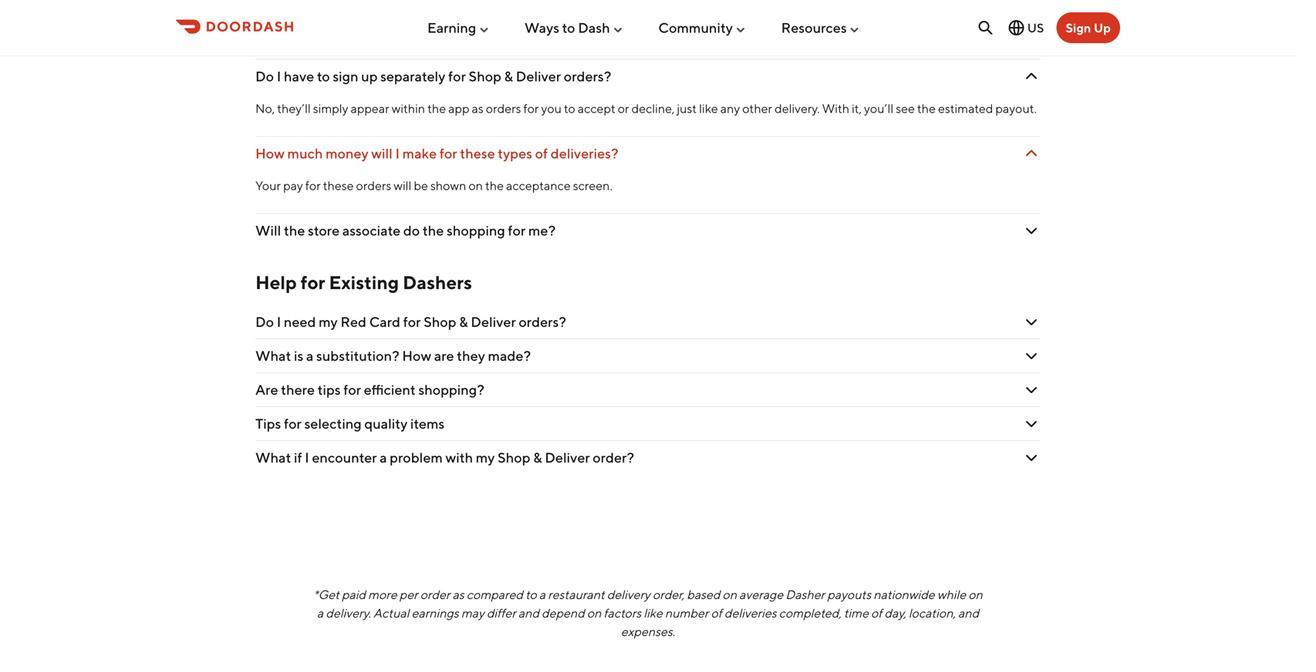 Task type: describe. For each thing, give the bounding box(es) containing it.
actual
[[373, 606, 409, 621]]

to inside "ways to dash" 'link'
[[562, 19, 575, 36]]

with inside with shop & deliver, customers can order from grocery, convenience, or retail stores, then have the order delivered straight to their door. dashers who accept these opportunities shop in the store for the items that the customer ordered, pay with a red card at checkout, and then deliver the order to the customer.
[[813, 5, 837, 20]]

tips for selecting quality items
[[255, 416, 445, 432]]

1 vertical spatial deliver
[[471, 314, 516, 330]]

a right is
[[306, 348, 314, 364]]

types
[[498, 145, 532, 162]]

help
[[255, 272, 297, 294]]

selecting
[[304, 416, 362, 432]]

earning
[[427, 19, 476, 36]]

to down deliver, on the top left of the page
[[348, 24, 359, 39]]

do i have to sign up separately for shop & deliver orders?
[[255, 68, 611, 85]]

shown
[[430, 178, 466, 193]]

location,
[[909, 606, 956, 621]]

0 horizontal spatial have
[[284, 68, 314, 85]]

pay inside with shop & deliver, customers can order from grocery, convenience, or retail stores, then have the order delivered straight to their door. dashers who accept these opportunities shop in the store for the items that the customer ordered, pay with a red card at checkout, and then deliver the order to the customer.
[[791, 5, 811, 20]]

encounter
[[312, 450, 377, 466]]

you'll
[[864, 101, 894, 116]]

you
[[541, 101, 562, 116]]

from
[[484, 0, 510, 2]]

they'll
[[277, 101, 311, 116]]

with shop & deliver, customers can order from grocery, convenience, or retail stores, then have the order delivered straight to their door. dashers who accept these opportunities shop in the store for the items that the customer ordered, pay with a red card at checkout, and then deliver the order to the customer.
[[255, 0, 1021, 39]]

grocery,
[[512, 0, 556, 2]]

may
[[461, 606, 484, 621]]

on down restaurant
[[587, 606, 601, 621]]

red inside with shop & deliver, customers can order from grocery, convenience, or retail stores, then have the order delivered straight to their door. dashers who accept these opportunities shop in the store for the items that the customer ordered, pay with a red card at checkout, and then deliver the order to the customer.
[[848, 5, 870, 20]]

while
[[937, 588, 966, 602]]

money
[[326, 145, 369, 162]]

order up resources
[[794, 0, 824, 2]]

*get paid more per order as compared to a restaurant delivery order, based on average dasher payouts nationwide while on a delivery. actual earnings may differ and depend on factors like number of deliveries completed, time of day, location, and expenses.
[[313, 588, 983, 639]]

items inside with shop & deliver, customers can order from grocery, convenience, or retail stores, then have the order delivered straight to their door. dashers who accept these opportunities shop in the store for the items that the customer ordered, pay with a red card at checkout, and then deliver the order to the customer.
[[609, 5, 639, 20]]

on right while
[[968, 588, 983, 602]]

1 horizontal spatial then
[[996, 5, 1021, 20]]

do for help for existing dashers
[[255, 314, 274, 330]]

if
[[294, 450, 302, 466]]

differ
[[487, 606, 516, 621]]

2 vertical spatial these
[[323, 178, 354, 193]]

much
[[287, 145, 323, 162]]

separately
[[380, 68, 446, 85]]

4 chevron down image from the top
[[1022, 415, 1041, 433]]

it,
[[852, 101, 862, 116]]

what for what if i encounter a problem with my shop & deliver order?
[[255, 450, 291, 466]]

order right can
[[452, 0, 481, 2]]

2 horizontal spatial of
[[871, 606, 882, 621]]

and right differ
[[518, 606, 539, 621]]

the left app
[[428, 101, 446, 116]]

associate
[[342, 222, 401, 239]]

for inside with shop & deliver, customers can order from grocery, convenience, or retail stores, then have the order delivered straight to their door. dashers who accept these opportunities shop in the store for the items that the customer ordered, pay with a red card at checkout, and then deliver the order to the customer.
[[571, 5, 586, 20]]

community link
[[658, 13, 747, 42]]

to right you on the left of the page
[[564, 101, 575, 116]]

opportunities
[[401, 5, 476, 20]]

0 horizontal spatial will
[[371, 145, 393, 162]]

need
[[284, 314, 316, 330]]

they
[[457, 348, 485, 364]]

day,
[[885, 606, 906, 621]]

do
[[403, 222, 420, 239]]

deliver,
[[326, 0, 367, 2]]

any
[[720, 101, 740, 116]]

appear
[[351, 101, 389, 116]]

resources link
[[781, 13, 861, 42]]

just
[[677, 101, 697, 116]]

make
[[402, 145, 437, 162]]

the up ordered,
[[773, 0, 792, 2]]

up
[[1094, 20, 1111, 35]]

0 horizontal spatial pay
[[283, 178, 303, 193]]

dash
[[578, 19, 610, 36]]

community
[[658, 19, 733, 36]]

and inside with shop & deliver, customers can order from grocery, convenience, or retail stores, then have the order delivered straight to their door. dashers who accept these opportunities shop in the store for the items that the customer ordered, pay with a red card at checkout, and then deliver the order to the customer.
[[972, 5, 993, 20]]

order,
[[653, 588, 685, 602]]

0 vertical spatial as
[[472, 101, 484, 116]]

are
[[255, 382, 278, 398]]

expenses.
[[621, 625, 675, 639]]

no,
[[255, 101, 275, 116]]

customer
[[687, 5, 739, 20]]

1 vertical spatial accept
[[578, 101, 616, 116]]

is
[[294, 348, 303, 364]]

there
[[281, 382, 315, 398]]

1 vertical spatial these
[[460, 145, 495, 162]]

1 horizontal spatial delivery.
[[775, 101, 820, 116]]

1 vertical spatial with
[[446, 450, 473, 466]]

store inside with shop & deliver, customers can order from grocery, convenience, or retail stores, then have the order delivered straight to their door. dashers who accept these opportunities shop in the store for the items that the customer ordered, pay with a red card at checkout, and then deliver the order to the customer.
[[541, 5, 568, 20]]

to left sign
[[317, 68, 330, 85]]

based
[[687, 588, 720, 602]]

what is a substitution? how are they made?
[[255, 348, 531, 364]]

& up they
[[459, 314, 468, 330]]

0 horizontal spatial store
[[308, 222, 340, 239]]

door.
[[966, 0, 994, 2]]

i left need
[[277, 314, 281, 330]]

delivered
[[826, 0, 878, 2]]

per
[[399, 588, 418, 602]]

how much money will i make for these types of deliveries?
[[255, 145, 619, 162]]

quality
[[364, 416, 408, 432]]

the down grocery,
[[520, 5, 538, 20]]

0 horizontal spatial how
[[255, 145, 285, 162]]

number
[[665, 606, 709, 621]]

chevron down image for deliveries?
[[1022, 144, 1041, 163]]

earnings
[[412, 606, 459, 621]]

what if i encounter a problem with my shop & deliver order?
[[255, 450, 634, 466]]

a down *get at the left of page
[[317, 606, 323, 621]]

do i need my red card for shop & deliver orders?
[[255, 314, 566, 330]]

be
[[414, 178, 428, 193]]

simply
[[313, 101, 348, 116]]

your
[[255, 178, 281, 193]]

0 vertical spatial then
[[716, 0, 742, 2]]

to up checkout,
[[925, 0, 936, 2]]

resources
[[781, 19, 847, 36]]

1 vertical spatial dashers
[[403, 272, 472, 294]]

dashers inside with shop & deliver, customers can order from grocery, convenience, or retail stores, then have the order delivered straight to their door. dashers who accept these opportunities shop in the store for the items that the customer ordered, pay with a red card at checkout, and then deliver the order to the customer.
[[255, 5, 300, 20]]

deliver for my
[[545, 450, 590, 466]]

sign up button
[[1057, 12, 1120, 43]]

& down 'in'
[[504, 68, 513, 85]]

nationwide
[[874, 588, 935, 602]]

sign
[[333, 68, 358, 85]]

no, they'll simply appear within the app as orders for you to accept or decline, just like any other delivery. with it, you'll see the estimated payout.
[[255, 101, 1037, 116]]

ways to dash
[[525, 19, 610, 36]]

like inside *get paid more per order as compared to a restaurant delivery order, based on average dasher payouts nationwide while on a delivery. actual earnings may differ and depend on factors like number of deliveries completed, time of day, location, and expenses.
[[644, 606, 663, 621]]

chevron down image for deliver
[[1022, 67, 1041, 86]]

ordered,
[[742, 5, 789, 20]]



Task type: locate. For each thing, give the bounding box(es) containing it.
tips
[[318, 382, 341, 398]]

chevron down image for made?
[[1022, 347, 1041, 365]]

have up ordered,
[[744, 0, 771, 2]]

2 chevron down image from the top
[[1022, 144, 1041, 163]]

0 vertical spatial card
[[873, 5, 900, 20]]

within
[[392, 101, 425, 116]]

0 vertical spatial do
[[255, 68, 274, 85]]

1 horizontal spatial store
[[541, 5, 568, 20]]

delivery.
[[775, 101, 820, 116], [326, 606, 371, 621]]

0 vertical spatial red
[[848, 5, 870, 20]]

with up deliver
[[255, 0, 283, 2]]

0 horizontal spatial with
[[446, 450, 473, 466]]

accept right you on the left of the page
[[578, 101, 616, 116]]

1 horizontal spatial as
[[472, 101, 484, 116]]

1 vertical spatial orders
[[356, 178, 391, 193]]

0 horizontal spatial items
[[410, 416, 445, 432]]

dasher
[[786, 588, 825, 602]]

1 vertical spatial delivery.
[[326, 606, 371, 621]]

0 vertical spatial with
[[813, 5, 837, 20]]

have up they'll
[[284, 68, 314, 85]]

1 horizontal spatial orders
[[486, 101, 521, 116]]

made?
[[488, 348, 531, 364]]

delivery
[[607, 588, 650, 602]]

payout.
[[996, 101, 1037, 116]]

deliver
[[516, 68, 561, 85], [471, 314, 516, 330], [545, 450, 590, 466]]

1 vertical spatial as
[[453, 588, 464, 602]]

1 vertical spatial orders?
[[519, 314, 566, 330]]

like up expenses.
[[644, 606, 663, 621]]

orders?
[[564, 68, 611, 85], [519, 314, 566, 330]]

these down money
[[323, 178, 354, 193]]

& left order?
[[533, 450, 542, 466]]

factors
[[604, 606, 641, 621]]

have
[[744, 0, 771, 2], [284, 68, 314, 85]]

compared
[[467, 588, 523, 602]]

0 vertical spatial dashers
[[255, 5, 300, 20]]

deliver left order?
[[545, 450, 590, 466]]

0 horizontal spatial delivery.
[[326, 606, 371, 621]]

1 horizontal spatial red
[[848, 5, 870, 20]]

items
[[609, 5, 639, 20], [410, 416, 445, 432]]

1 vertical spatial with
[[822, 101, 850, 116]]

as right app
[[472, 101, 484, 116]]

1 vertical spatial pay
[[283, 178, 303, 193]]

1 vertical spatial items
[[410, 416, 445, 432]]

shop
[[478, 5, 505, 20]]

1 vertical spatial card
[[369, 314, 400, 330]]

ways
[[525, 19, 559, 36]]

1 vertical spatial how
[[402, 348, 431, 364]]

pay right your
[[283, 178, 303, 193]]

orders? up 'made?'
[[519, 314, 566, 330]]

your pay for these orders will be shown on the acceptance screen.
[[255, 178, 612, 193]]

on
[[469, 178, 483, 193], [723, 588, 737, 602], [968, 588, 983, 602], [587, 606, 601, 621]]

0 horizontal spatial these
[[323, 178, 354, 193]]

to inside *get paid more per order as compared to a restaurant delivery order, based on average dasher payouts nationwide while on a delivery. actual earnings may differ and depend on factors like number of deliveries completed, time of day, location, and expenses.
[[525, 588, 537, 602]]

shop inside with shop & deliver, customers can order from grocery, convenience, or retail stores, then have the order delivered straight to their door. dashers who accept these opportunities shop in the store for the items that the customer ordered, pay with a red card at checkout, and then deliver the order to the customer.
[[285, 0, 314, 2]]

like left any
[[699, 101, 718, 116]]

customers
[[370, 0, 427, 2]]

tips
[[255, 416, 281, 432]]

1 vertical spatial red
[[341, 314, 366, 330]]

1 do from the top
[[255, 68, 274, 85]]

then up customer at the right
[[716, 0, 742, 2]]

3 chevron down image from the top
[[1022, 381, 1041, 399]]

chevron down image
[[1022, 313, 1041, 332], [1022, 347, 1041, 365], [1022, 381, 1041, 399], [1022, 415, 1041, 433], [1022, 449, 1041, 467]]

do left need
[[255, 314, 274, 330]]

1 vertical spatial like
[[644, 606, 663, 621]]

how up your
[[255, 145, 285, 162]]

0 vertical spatial deliver
[[516, 68, 561, 85]]

depend
[[542, 606, 585, 621]]

i left make
[[395, 145, 400, 162]]

0 vertical spatial accept
[[328, 5, 366, 20]]

delivery. right other
[[775, 101, 820, 116]]

shopping?
[[418, 382, 484, 398]]

sign
[[1066, 20, 1091, 35]]

store down grocery,
[[541, 5, 568, 20]]

of left day,
[[871, 606, 882, 621]]

chevron down image for shop
[[1022, 313, 1041, 332]]

i right if
[[305, 450, 309, 466]]

2 chevron down image from the top
[[1022, 347, 1041, 365]]

can
[[429, 0, 449, 2]]

1 vertical spatial have
[[284, 68, 314, 85]]

ways to dash link
[[525, 13, 624, 42]]

to
[[925, 0, 936, 2], [562, 19, 575, 36], [348, 24, 359, 39], [317, 68, 330, 85], [564, 101, 575, 116], [525, 588, 537, 602]]

card down straight
[[873, 5, 900, 20]]

0 vertical spatial how
[[255, 145, 285, 162]]

2 do from the top
[[255, 314, 274, 330]]

order inside *get paid more per order as compared to a restaurant delivery order, based on average dasher payouts nationwide while on a delivery. actual earnings may differ and depend on factors like number of deliveries completed, time of day, location, and expenses.
[[420, 588, 450, 602]]

substitution?
[[316, 348, 399, 364]]

with down the delivered
[[813, 5, 837, 20]]

0 vertical spatial like
[[699, 101, 718, 116]]

the down convenience,
[[588, 5, 607, 20]]

do
[[255, 68, 274, 85], [255, 314, 274, 330]]

a down the delivered
[[839, 5, 845, 20]]

a left the problem
[[380, 450, 387, 466]]

1 chevron down image from the top
[[1022, 67, 1041, 86]]

these left types
[[460, 145, 495, 162]]

0 horizontal spatial dashers
[[255, 5, 300, 20]]

0 vertical spatial delivery.
[[775, 101, 820, 116]]

1 vertical spatial chevron down image
[[1022, 144, 1041, 163]]

of down based on the bottom
[[711, 606, 722, 621]]

delivery. down paid
[[326, 606, 371, 621]]

us
[[1027, 20, 1044, 35]]

my right the problem
[[476, 450, 495, 466]]

accept down deliver, on the top left of the page
[[328, 5, 366, 20]]

acceptance
[[506, 178, 571, 193]]

will
[[255, 222, 281, 239]]

help for existing dashers
[[255, 272, 472, 294]]

average
[[739, 588, 783, 602]]

straight
[[880, 0, 922, 2]]

0 horizontal spatial orders
[[356, 178, 391, 193]]

5 chevron down image from the top
[[1022, 449, 1041, 467]]

1 horizontal spatial have
[[744, 0, 771, 2]]

0 horizontal spatial with
[[255, 0, 283, 2]]

1 vertical spatial my
[[476, 450, 495, 466]]

accept
[[328, 5, 366, 20], [578, 101, 616, 116]]

like
[[699, 101, 718, 116], [644, 606, 663, 621]]

on right shown
[[469, 178, 483, 193]]

accept inside with shop & deliver, customers can order from grocery, convenience, or retail stores, then have the order delivered straight to their door. dashers who accept these opportunities shop in the store for the items that the customer ordered, pay with a red card at checkout, and then deliver the order to the customer.
[[328, 5, 366, 20]]

order down who
[[316, 24, 346, 39]]

the right will
[[284, 222, 305, 239]]

0 vertical spatial with
[[255, 0, 283, 2]]

deliver up you on the left of the page
[[516, 68, 561, 85]]

0 vertical spatial pay
[[791, 5, 811, 20]]

dashers up deliver
[[255, 5, 300, 20]]

or left decline,
[[618, 101, 629, 116]]

dashers up do i need my red card for shop & deliver orders?
[[403, 272, 472, 294]]

deliver up 'made?'
[[471, 314, 516, 330]]

1 horizontal spatial pay
[[791, 5, 811, 20]]

these inside with shop & deliver, customers can order from grocery, convenience, or retail stores, then have the order delivered straight to their door. dashers who accept these opportunities shop in the store for the items that the customer ordered, pay with a red card at checkout, and then deliver the order to the customer.
[[368, 5, 399, 20]]

and down the door.
[[972, 5, 993, 20]]

with right the problem
[[446, 450, 473, 466]]

chevron down image
[[1022, 67, 1041, 86], [1022, 144, 1041, 163], [1022, 222, 1041, 240]]

on right based on the bottom
[[723, 588, 737, 602]]

1 horizontal spatial of
[[711, 606, 722, 621]]

estimated
[[938, 101, 993, 116]]

the right the do
[[423, 222, 444, 239]]

0 vertical spatial will
[[371, 145, 393, 162]]

or inside with shop & deliver, customers can order from grocery, convenience, or retail stores, then have the order delivered straight to their door. dashers who accept these opportunities shop in the store for the items that the customer ordered, pay with a red card at checkout, and then deliver the order to the customer.
[[634, 0, 646, 2]]

delivery. inside *get paid more per order as compared to a restaurant delivery order, based on average dasher payouts nationwide while on a delivery. actual earnings may differ and depend on factors like number of deliveries completed, time of day, location, and expenses.
[[326, 606, 371, 621]]

these down 'customers'
[[368, 5, 399, 20]]

to left 'dash'
[[562, 19, 575, 36]]

0 horizontal spatial like
[[644, 606, 663, 621]]

with inside with shop & deliver, customers can order from grocery, convenience, or retail stores, then have the order delivered straight to their door. dashers who accept these opportunities shop in the store for the items that the customer ordered, pay with a red card at checkout, and then deliver the order to the customer.
[[255, 0, 283, 2]]

1 vertical spatial do
[[255, 314, 274, 330]]

a up depend
[[539, 588, 546, 602]]

1 horizontal spatial these
[[368, 5, 399, 20]]

what
[[255, 348, 291, 364], [255, 450, 291, 466]]

what for what is a substitution? how are they made?
[[255, 348, 291, 364]]

convenience,
[[559, 0, 632, 2]]

0 horizontal spatial red
[[341, 314, 366, 330]]

pay
[[791, 5, 811, 20], [283, 178, 303, 193]]

of
[[535, 145, 548, 162], [711, 606, 722, 621], [871, 606, 882, 621]]

0 horizontal spatial card
[[369, 314, 400, 330]]

1 horizontal spatial or
[[634, 0, 646, 2]]

1 vertical spatial what
[[255, 450, 291, 466]]

card inside with shop & deliver, customers can order from grocery, convenience, or retail stores, then have the order delivered straight to their door. dashers who accept these opportunities shop in the store for the items that the customer ordered, pay with a red card at checkout, and then deliver the order to the customer.
[[873, 5, 900, 20]]

and down while
[[958, 606, 979, 621]]

1 vertical spatial will
[[394, 178, 411, 193]]

checkout,
[[916, 5, 970, 20]]

0 vertical spatial orders
[[486, 101, 521, 116]]

& up who
[[316, 0, 324, 2]]

0 horizontal spatial as
[[453, 588, 464, 602]]

0 horizontal spatial my
[[319, 314, 338, 330]]

0 horizontal spatial or
[[618, 101, 629, 116]]

deliveries
[[724, 606, 777, 621]]

0 vertical spatial items
[[609, 5, 639, 20]]

of right types
[[535, 145, 548, 162]]

earning link
[[427, 13, 490, 42]]

then right checkout,
[[996, 5, 1021, 20]]

existing
[[329, 272, 399, 294]]

app
[[448, 101, 470, 116]]

order?
[[593, 450, 634, 466]]

screen.
[[573, 178, 612, 193]]

problem
[[390, 450, 443, 466]]

as inside *get paid more per order as compared to a restaurant delivery order, based on average dasher payouts nationwide while on a delivery. actual earnings may differ and depend on factors like number of deliveries completed, time of day, location, and expenses.
[[453, 588, 464, 602]]

0 vertical spatial or
[[634, 0, 646, 2]]

1 horizontal spatial dashers
[[403, 272, 472, 294]]

1 what from the top
[[255, 348, 291, 364]]

the left customer.
[[362, 24, 380, 39]]

are
[[434, 348, 454, 364]]

will right money
[[371, 145, 393, 162]]

0 vertical spatial store
[[541, 5, 568, 20]]

1 horizontal spatial like
[[699, 101, 718, 116]]

other
[[742, 101, 772, 116]]

red down the delivered
[[848, 5, 870, 20]]

0 vertical spatial my
[[319, 314, 338, 330]]

1 vertical spatial then
[[996, 5, 1021, 20]]

completed,
[[779, 606, 842, 621]]

at
[[902, 5, 913, 20]]

what left is
[[255, 348, 291, 364]]

0 vertical spatial chevron down image
[[1022, 67, 1041, 86]]

restaurant
[[548, 588, 605, 602]]

card
[[873, 5, 900, 20], [369, 314, 400, 330]]

will the store associate do the shopping for me?
[[255, 222, 556, 239]]

a inside with shop & deliver, customers can order from grocery, convenience, or retail stores, then have the order delivered straight to their door. dashers who accept these opportunities shop in the store for the items that the customer ordered, pay with a red card at checkout, and then deliver the order to the customer.
[[839, 5, 845, 20]]

i up they'll
[[277, 68, 281, 85]]

orders? down 'dash'
[[564, 68, 611, 85]]

0 horizontal spatial of
[[535, 145, 548, 162]]

3 chevron down image from the top
[[1022, 222, 1041, 240]]

my right need
[[319, 314, 338, 330]]

0 vertical spatial have
[[744, 0, 771, 2]]

orders down money
[[356, 178, 391, 193]]

2 horizontal spatial these
[[460, 145, 495, 162]]

will left be
[[394, 178, 411, 193]]

the down retail
[[666, 5, 685, 20]]

1 horizontal spatial accept
[[578, 101, 616, 116]]

1 vertical spatial or
[[618, 101, 629, 116]]

up
[[361, 68, 378, 85]]

1 horizontal spatial card
[[873, 5, 900, 20]]

items left that
[[609, 5, 639, 20]]

1 horizontal spatial will
[[394, 178, 411, 193]]

2 what from the top
[[255, 450, 291, 466]]

decline,
[[632, 101, 675, 116]]

1 horizontal spatial with
[[813, 5, 837, 20]]

deliver for for
[[516, 68, 561, 85]]

that
[[642, 5, 664, 20]]

order
[[452, 0, 481, 2], [794, 0, 824, 2], [316, 24, 346, 39], [420, 588, 450, 602]]

what left if
[[255, 450, 291, 466]]

0 vertical spatial what
[[255, 348, 291, 364]]

0 horizontal spatial accept
[[328, 5, 366, 20]]

with left it,
[[822, 101, 850, 116]]

card up what is a substitution? how are they made?
[[369, 314, 400, 330]]

store
[[541, 5, 568, 20], [308, 222, 340, 239]]

the right see
[[917, 101, 936, 116]]

with
[[255, 0, 283, 2], [822, 101, 850, 116]]

2 vertical spatial chevron down image
[[1022, 222, 1041, 240]]

me?
[[528, 222, 556, 239]]

1 horizontal spatial items
[[609, 5, 639, 20]]

& inside with shop & deliver, customers can order from grocery, convenience, or retail stores, then have the order delivered straight to their door. dashers who accept these opportunities shop in the store for the items that the customer ordered, pay with a red card at checkout, and then deliver the order to the customer.
[[316, 0, 324, 2]]

how left are at left bottom
[[402, 348, 431, 364]]

deliveries?
[[551, 145, 619, 162]]

or up that
[[634, 0, 646, 2]]

for
[[571, 5, 586, 20], [448, 68, 466, 85], [524, 101, 539, 116], [440, 145, 457, 162], [305, 178, 321, 193], [508, 222, 526, 239], [301, 272, 325, 294], [403, 314, 421, 330], [344, 382, 361, 398], [284, 416, 302, 432]]

0 horizontal spatial then
[[716, 0, 742, 2]]

pay right ordered,
[[791, 5, 811, 20]]

their
[[938, 0, 964, 2]]

chevron down image for my
[[1022, 449, 1041, 467]]

orders right app
[[486, 101, 521, 116]]

1 chevron down image from the top
[[1022, 313, 1041, 332]]

to right the compared
[[525, 588, 537, 602]]

items up the problem
[[410, 416, 445, 432]]

1 horizontal spatial how
[[402, 348, 431, 364]]

customer.
[[383, 24, 437, 39]]

as up may
[[453, 588, 464, 602]]

globe line image
[[1007, 19, 1026, 37]]

do up no,
[[255, 68, 274, 85]]

1 horizontal spatial with
[[822, 101, 850, 116]]

shopping
[[447, 222, 505, 239]]

store left associate
[[308, 222, 340, 239]]

the down who
[[295, 24, 313, 39]]

in
[[507, 5, 517, 20]]

red up the substitution?
[[341, 314, 366, 330]]

are there tips for efficient shopping?
[[255, 382, 484, 398]]

have inside with shop & deliver, customers can order from grocery, convenience, or retail stores, then have the order delivered straight to their door. dashers who accept these opportunities shop in the store for the items that the customer ordered, pay with a red card at checkout, and then deliver the order to the customer.
[[744, 0, 771, 2]]

0 vertical spatial orders?
[[564, 68, 611, 85]]

1 horizontal spatial my
[[476, 450, 495, 466]]

0 vertical spatial these
[[368, 5, 399, 20]]

1 vertical spatial store
[[308, 222, 340, 239]]

see
[[896, 101, 915, 116]]

order up earnings
[[420, 588, 450, 602]]

do for with shop & deliver, customers can order from grocery, convenience, or retail stores, then have the order delivered straight to their door. dashers who accept these opportunities shop in the store for the items that the customer ordered, pay with a red card at checkout, and then deliver the order to the customer.
[[255, 68, 274, 85]]

dashers
[[255, 5, 300, 20], [403, 272, 472, 294]]

2 vertical spatial deliver
[[545, 450, 590, 466]]

the down types
[[485, 178, 504, 193]]



Task type: vqa. For each thing, say whether or not it's contained in the screenshot.
restaurant on the bottom left of the page
yes



